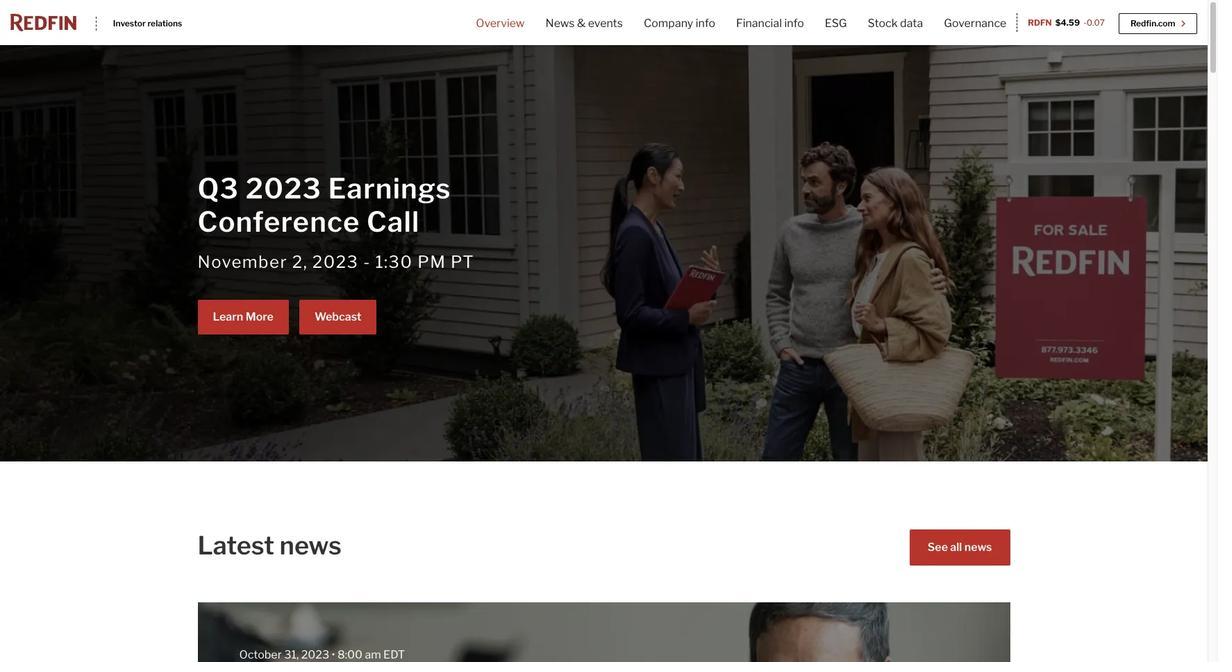 Task type: locate. For each thing, give the bounding box(es) containing it.
all
[[950, 541, 962, 554]]

see all news
[[928, 541, 992, 554]]

conference
[[198, 205, 360, 239]]

redfin.com
[[1131, 18, 1177, 28]]

1 vertical spatial 2023
[[312, 252, 359, 272]]

1:30
[[375, 252, 413, 272]]

info
[[696, 17, 715, 30], [784, 17, 804, 30]]

news
[[280, 531, 342, 561], [965, 541, 992, 554]]

more
[[246, 311, 274, 324]]

company
[[644, 17, 693, 30]]

financial info
[[736, 17, 804, 30]]

latest news
[[198, 531, 342, 561]]

1 horizontal spatial news
[[965, 541, 992, 554]]

stock
[[868, 17, 898, 30]]

info right company
[[696, 17, 715, 30]]

governance
[[944, 17, 1007, 30]]

1 info from the left
[[696, 17, 715, 30]]

news & events
[[546, 17, 623, 30]]

overview
[[476, 17, 525, 30]]

2023
[[246, 171, 322, 205], [312, 252, 359, 272], [301, 649, 329, 662]]

see
[[928, 541, 948, 554]]

company info link
[[633, 15, 726, 46]]

0 vertical spatial 2023
[[246, 171, 322, 205]]

2 vertical spatial 2023
[[301, 649, 329, 662]]

0 horizontal spatial -
[[363, 252, 371, 272]]

earnings
[[328, 171, 451, 205]]

-
[[1084, 17, 1087, 27], [363, 252, 371, 272]]

1 horizontal spatial -
[[1084, 17, 1087, 27]]

0.07
[[1087, 17, 1105, 27]]

2023 for 2,
[[312, 252, 359, 272]]

•
[[332, 649, 335, 662]]

2023 right q3
[[246, 171, 322, 205]]

governance link
[[934, 15, 1017, 46]]

- left 1:30
[[363, 252, 371, 272]]

october 31, 2023 • 8:00 am edt
[[239, 649, 405, 662]]

redfin.com link
[[1119, 13, 1197, 34]]

2023 left •
[[301, 649, 329, 662]]

- right 4.59
[[1084, 17, 1087, 27]]

2023 inside q3 2023 earnings conference call
[[246, 171, 322, 205]]

2 info from the left
[[784, 17, 804, 30]]

0 horizontal spatial info
[[696, 17, 715, 30]]

info right financial
[[784, 17, 804, 30]]

investor relations
[[113, 18, 182, 28]]

see all news link
[[910, 530, 1010, 566]]

1 vertical spatial -
[[363, 252, 371, 272]]

2023 right the 2,
[[312, 252, 359, 272]]

0 vertical spatial -
[[1084, 17, 1087, 27]]

0 horizontal spatial news
[[280, 531, 342, 561]]

&
[[577, 17, 586, 30]]

learn
[[213, 311, 243, 324]]

q3
[[198, 171, 239, 205]]

31,
[[284, 649, 299, 662]]

company info
[[644, 17, 715, 30]]

1 horizontal spatial info
[[784, 17, 804, 30]]



Task type: vqa. For each thing, say whether or not it's contained in the screenshot.
Social,
no



Task type: describe. For each thing, give the bounding box(es) containing it.
$
[[1055, 17, 1061, 27]]

2,
[[292, 252, 308, 272]]

rdfn $ 4.59 -0.07
[[1028, 17, 1105, 27]]

- for 0.07
[[1084, 17, 1087, 27]]

overview link
[[465, 15, 535, 46]]

news
[[546, 17, 575, 30]]

rdfn
[[1028, 17, 1052, 27]]

2023 for 31,
[[301, 649, 329, 662]]

esg
[[825, 17, 847, 30]]

- for 1:30
[[363, 252, 371, 272]]

november 2, 2023 - 1:30 pm pt
[[198, 252, 475, 272]]

webcast
[[315, 311, 361, 324]]

financial
[[736, 17, 782, 30]]

8:00
[[337, 649, 363, 662]]

data
[[900, 17, 923, 30]]

stock data
[[868, 17, 923, 30]]

pm
[[417, 252, 446, 272]]

news & events link
[[535, 15, 633, 46]]

edt
[[383, 649, 405, 662]]

4.59
[[1061, 17, 1080, 27]]

events
[[588, 17, 623, 30]]

investor relations link
[[96, 16, 182, 30]]

q3 2023 earnings conference call
[[198, 171, 451, 239]]

am
[[365, 649, 381, 662]]

webcast link
[[299, 300, 377, 335]]

relations
[[147, 18, 182, 28]]

redfin corporation image
[[10, 14, 76, 31]]

latest
[[198, 531, 274, 561]]

learn more
[[213, 311, 274, 324]]

esg link
[[814, 15, 857, 46]]

november
[[198, 252, 288, 272]]

financial info link
[[726, 15, 814, 46]]

info for company info
[[696, 17, 715, 30]]

stock data link
[[857, 15, 934, 46]]

october
[[239, 649, 282, 662]]

call
[[367, 205, 420, 239]]

investor
[[113, 18, 146, 28]]

learn more link
[[198, 300, 289, 335]]

pt
[[451, 252, 475, 272]]

info for financial info
[[784, 17, 804, 30]]



